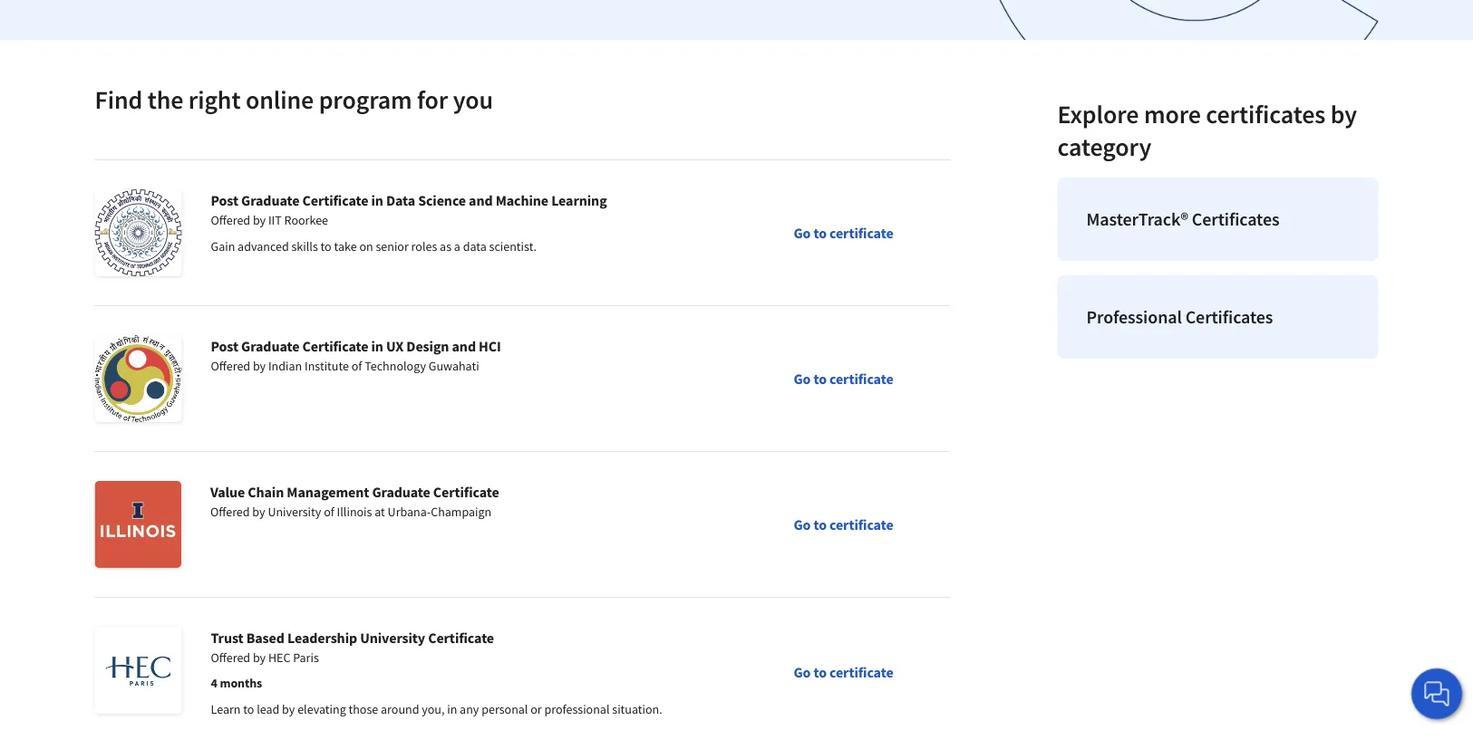 Task type: locate. For each thing, give the bounding box(es) containing it.
at
[[375, 504, 385, 520]]

1 vertical spatial university
[[360, 629, 425, 647]]

and right science
[[469, 191, 493, 209]]

offered down value
[[210, 504, 250, 520]]

certificate for post graduate certificate in data science and machine learning
[[830, 224, 894, 242]]

certificate inside trust based leadership university certificate offered by hec paris 4 months
[[428, 629, 494, 647]]

mastertrack®
[[1087, 208, 1189, 231]]

0 vertical spatial certificates
[[1192, 208, 1280, 231]]

post for data
[[211, 191, 238, 209]]

1 vertical spatial certificates
[[1186, 306, 1273, 329]]

1 vertical spatial graduate
[[241, 337, 300, 355]]

graduate up urbana- at the bottom of the page
[[372, 483, 430, 501]]

offered inside trust based leadership university certificate offered by hec paris 4 months
[[211, 650, 250, 666]]

on
[[359, 238, 373, 255]]

graduate for ux
[[241, 337, 300, 355]]

to for value chain management graduate certificate
[[814, 516, 827, 534]]

months
[[220, 675, 262, 692]]

to for post graduate certificate in data science and machine learning
[[814, 224, 827, 242]]

graduate
[[241, 191, 300, 209], [241, 337, 300, 355], [372, 483, 430, 501]]

in
[[371, 191, 383, 209], [371, 337, 383, 355], [447, 702, 457, 718]]

roorkee
[[284, 212, 328, 228]]

and up guwahati
[[452, 337, 476, 355]]

graduate up indian at the left of the page
[[241, 337, 300, 355]]

by
[[1331, 98, 1357, 130], [253, 212, 266, 228], [253, 358, 266, 374], [252, 504, 265, 520], [253, 650, 266, 666], [282, 702, 295, 718]]

machine
[[496, 191, 549, 209]]

1 vertical spatial and
[[452, 337, 476, 355]]

graduate up iit
[[241, 191, 300, 209]]

post inside "post graduate certificate in ux design and hci offered by indian institute of technology guwahati"
[[211, 337, 238, 355]]

or
[[531, 702, 542, 718]]

go for value chain management graduate certificate
[[794, 516, 811, 534]]

by left hec
[[253, 650, 266, 666]]

in left ux
[[371, 337, 383, 355]]

0 vertical spatial post
[[211, 191, 238, 209]]

university right leadership
[[360, 629, 425, 647]]

and
[[469, 191, 493, 209], [452, 337, 476, 355]]

of down management
[[324, 504, 334, 520]]

3 go to certificate from the top
[[794, 516, 894, 534]]

offered inside "post graduate certificate in ux design and hci offered by indian institute of technology guwahati"
[[211, 358, 250, 374]]

4
[[211, 675, 217, 692]]

champaign
[[431, 504, 492, 520]]

certificate for post graduate certificate in ux design and hci
[[830, 370, 894, 388]]

2 vertical spatial in
[[447, 702, 457, 718]]

ux
[[386, 337, 404, 355]]

in inside post graduate certificate in data science and machine learning offered by iit roorkee
[[371, 191, 383, 209]]

offered inside the value chain management graduate certificate offered by university of illinois at urbana-champaign
[[210, 504, 250, 520]]

post for ux
[[211, 337, 238, 355]]

by right the certificates
[[1331, 98, 1357, 130]]

4 go to certificate from the top
[[794, 664, 894, 682]]

any
[[460, 702, 479, 718]]

go to certificate for value chain management graduate certificate
[[794, 516, 894, 534]]

1 go to certificate from the top
[[794, 224, 894, 242]]

2 certificate from the top
[[830, 370, 894, 388]]

based
[[246, 629, 285, 647]]

2 go from the top
[[794, 370, 811, 388]]

0 vertical spatial in
[[371, 191, 383, 209]]

4 certificate from the top
[[830, 664, 894, 682]]

certificate
[[302, 191, 368, 209], [302, 337, 368, 355], [433, 483, 499, 501], [428, 629, 494, 647]]

offered down trust
[[211, 650, 250, 666]]

0 vertical spatial university
[[268, 504, 321, 520]]

personal
[[482, 702, 528, 718]]

scientist.
[[489, 238, 537, 255]]

graduate for data
[[241, 191, 300, 209]]

university down chain
[[268, 504, 321, 520]]

for
[[417, 84, 448, 116]]

in for ux
[[371, 337, 383, 355]]

learn
[[211, 702, 241, 718]]

explore more certificates by category
[[1058, 98, 1357, 163]]

3 certificate from the top
[[830, 516, 894, 534]]

4 go from the top
[[794, 664, 811, 682]]

0 horizontal spatial of
[[324, 504, 334, 520]]

and for machine
[[469, 191, 493, 209]]

1 post from the top
[[211, 191, 238, 209]]

chat with us image
[[1423, 680, 1452, 709]]

list
[[1050, 170, 1386, 366]]

go
[[794, 224, 811, 242], [794, 370, 811, 388], [794, 516, 811, 534], [794, 664, 811, 682]]

0 vertical spatial of
[[352, 358, 362, 374]]

learning
[[551, 191, 607, 209]]

0 vertical spatial graduate
[[241, 191, 300, 209]]

certificate up any at the left bottom
[[428, 629, 494, 647]]

certificate up champaign
[[433, 483, 499, 501]]

guwahati
[[429, 358, 479, 374]]

chain
[[248, 483, 284, 501]]

by left indian at the left of the page
[[253, 358, 266, 374]]

0 vertical spatial and
[[469, 191, 493, 209]]

to
[[814, 224, 827, 242], [321, 238, 332, 255], [814, 370, 827, 388], [814, 516, 827, 534], [814, 664, 827, 682], [243, 702, 254, 718]]

1 horizontal spatial of
[[352, 358, 362, 374]]

certificate up institute
[[302, 337, 368, 355]]

to for post graduate certificate in ux design and hci
[[814, 370, 827, 388]]

by inside the value chain management graduate certificate offered by university of illinois at urbana-champaign
[[252, 504, 265, 520]]

1 vertical spatial in
[[371, 337, 383, 355]]

learn to lead by elevating those around you, in any personal or professional situation.
[[211, 702, 662, 718]]

certificates
[[1192, 208, 1280, 231], [1186, 306, 1273, 329]]

by inside explore more certificates by category
[[1331, 98, 1357, 130]]

in left data
[[371, 191, 383, 209]]

urbana-
[[388, 504, 431, 520]]

1 go from the top
[[794, 224, 811, 242]]

post
[[211, 191, 238, 209], [211, 337, 238, 355]]

certificate inside post graduate certificate in data science and machine learning offered by iit roorkee
[[302, 191, 368, 209]]

program
[[319, 84, 412, 116]]

go for trust based leadership university certificate
[[794, 664, 811, 682]]

offered left indian at the left of the page
[[211, 358, 250, 374]]

1 certificate from the top
[[830, 224, 894, 242]]

0 horizontal spatial university
[[268, 504, 321, 520]]

1 horizontal spatial university
[[360, 629, 425, 647]]

1 vertical spatial of
[[324, 504, 334, 520]]

and for hci
[[452, 337, 476, 355]]

indian
[[268, 358, 302, 374]]

certificate up roorkee on the top of the page
[[302, 191, 368, 209]]

graduate inside "post graduate certificate in ux design and hci offered by indian institute of technology guwahati"
[[241, 337, 300, 355]]

find
[[95, 84, 143, 116]]

right
[[188, 84, 241, 116]]

certificate inside the value chain management graduate certificate offered by university of illinois at urbana-champaign
[[433, 483, 499, 501]]

hec paris image
[[95, 627, 182, 714]]

2 post from the top
[[211, 337, 238, 355]]

certificates for professional certificates
[[1186, 306, 1273, 329]]

take
[[334, 238, 357, 255]]

of
[[352, 358, 362, 374], [324, 504, 334, 520]]

by left iit
[[253, 212, 266, 228]]

of right institute
[[352, 358, 362, 374]]

post graduate certificate in ux design and hci offered by indian institute of technology guwahati
[[211, 337, 501, 374]]

gain advanced skills to take on senior roles as a data scientist.
[[211, 238, 537, 255]]

data
[[463, 238, 487, 255]]

2 vertical spatial graduate
[[372, 483, 430, 501]]

2 go to certificate from the top
[[794, 370, 894, 388]]

and inside post graduate certificate in data science and machine learning offered by iit roorkee
[[469, 191, 493, 209]]

by down chain
[[252, 504, 265, 520]]

value chain management graduate certificate offered by university of illinois at urbana-champaign
[[210, 483, 499, 520]]

offered up gain on the top
[[211, 212, 250, 228]]

in inside "post graduate certificate in ux design and hci offered by indian institute of technology guwahati"
[[371, 337, 383, 355]]

3 go from the top
[[794, 516, 811, 534]]

situation.
[[612, 702, 662, 718]]

and inside "post graduate certificate in ux design and hci offered by indian institute of technology guwahati"
[[452, 337, 476, 355]]

in left any at the left bottom
[[447, 702, 457, 718]]

value
[[210, 483, 245, 501]]

graduate inside post graduate certificate in data science and machine learning offered by iit roorkee
[[241, 191, 300, 209]]

professional
[[544, 702, 610, 718]]

go to certificate
[[794, 224, 894, 242], [794, 370, 894, 388], [794, 516, 894, 534], [794, 664, 894, 682]]

offered
[[211, 212, 250, 228], [211, 358, 250, 374], [210, 504, 250, 520], [211, 650, 250, 666]]

mastertrack® certificates link
[[1058, 178, 1379, 261]]

by inside trust based leadership university certificate offered by hec paris 4 months
[[253, 650, 266, 666]]

university
[[268, 504, 321, 520], [360, 629, 425, 647]]

1 vertical spatial post
[[211, 337, 238, 355]]

senior
[[376, 238, 409, 255]]

certificate
[[830, 224, 894, 242], [830, 370, 894, 388], [830, 516, 894, 534], [830, 664, 894, 682]]

explore
[[1058, 98, 1139, 130]]

post inside post graduate certificate in data science and machine learning offered by iit roorkee
[[211, 191, 238, 209]]



Task type: describe. For each thing, give the bounding box(es) containing it.
category
[[1058, 131, 1152, 163]]

skills
[[291, 238, 318, 255]]

elevating
[[298, 702, 346, 718]]

iit roorkee image
[[95, 189, 182, 277]]

gain
[[211, 238, 235, 255]]

trust
[[211, 629, 244, 647]]

in for data
[[371, 191, 383, 209]]

the
[[147, 84, 183, 116]]

university inside trust based leadership university certificate offered by hec paris 4 months
[[360, 629, 425, 647]]

a
[[454, 238, 460, 255]]

find the right online program for you
[[95, 84, 493, 116]]

data
[[386, 191, 415, 209]]

roles
[[411, 238, 437, 255]]

illinois
[[337, 504, 372, 520]]

trust based leadership university certificate offered by hec paris 4 months
[[211, 629, 494, 692]]

around
[[381, 702, 419, 718]]

management
[[287, 483, 369, 501]]

professional certificates link
[[1058, 276, 1379, 359]]

go for post graduate certificate in ux design and hci
[[794, 370, 811, 388]]

of inside "post graduate certificate in ux design and hci offered by indian institute of technology guwahati"
[[352, 358, 362, 374]]

science
[[418, 191, 466, 209]]

certificates
[[1206, 98, 1326, 130]]

mastertrack® certificates
[[1087, 208, 1280, 231]]

paris
[[293, 650, 319, 666]]

go to certificate for post graduate certificate in data science and machine learning
[[794, 224, 894, 242]]

those
[[349, 702, 378, 718]]

as
[[440, 238, 452, 255]]

university inside the value chain management graduate certificate offered by university of illinois at urbana-champaign
[[268, 504, 321, 520]]

to for trust based leadership university certificate
[[814, 664, 827, 682]]

indian institute of technology guwahati image
[[95, 335, 182, 422]]

certificates for mastertrack® certificates
[[1192, 208, 1280, 231]]

you,
[[422, 702, 445, 718]]

university of illinois at urbana-champaign image
[[95, 481, 181, 568]]

professional
[[1087, 306, 1182, 329]]

design
[[407, 337, 449, 355]]

by inside post graduate certificate in data science and machine learning offered by iit roorkee
[[253, 212, 266, 228]]

more
[[1144, 98, 1201, 130]]

go for post graduate certificate in data science and machine learning
[[794, 224, 811, 242]]

certificate for value chain management graduate certificate
[[830, 516, 894, 534]]

advanced
[[238, 238, 289, 255]]

of inside the value chain management graduate certificate offered by university of illinois at urbana-champaign
[[324, 504, 334, 520]]

hci
[[479, 337, 501, 355]]

you
[[453, 84, 493, 116]]

professional certificates
[[1087, 306, 1273, 329]]

go to certificate for post graduate certificate in ux design and hci
[[794, 370, 894, 388]]

certificate inside "post graduate certificate in ux design and hci offered by indian institute of technology guwahati"
[[302, 337, 368, 355]]

technology
[[365, 358, 426, 374]]

list containing mastertrack® certificates
[[1050, 170, 1386, 366]]

offered inside post graduate certificate in data science and machine learning offered by iit roorkee
[[211, 212, 250, 228]]

iit
[[268, 212, 282, 228]]

post graduate certificate in data science and machine learning offered by iit roorkee
[[211, 191, 607, 228]]

institute
[[305, 358, 349, 374]]

by right lead
[[282, 702, 295, 718]]

hec
[[268, 650, 291, 666]]

go to certificate for trust based leadership university certificate
[[794, 664, 894, 682]]

online
[[246, 84, 314, 116]]

lead
[[257, 702, 280, 718]]

by inside "post graduate certificate in ux design and hci offered by indian institute of technology guwahati"
[[253, 358, 266, 374]]

leadership
[[287, 629, 357, 647]]

certificate for trust based leadership university certificate
[[830, 664, 894, 682]]

graduate inside the value chain management graduate certificate offered by university of illinois at urbana-champaign
[[372, 483, 430, 501]]



Task type: vqa. For each thing, say whether or not it's contained in the screenshot.
right of
yes



